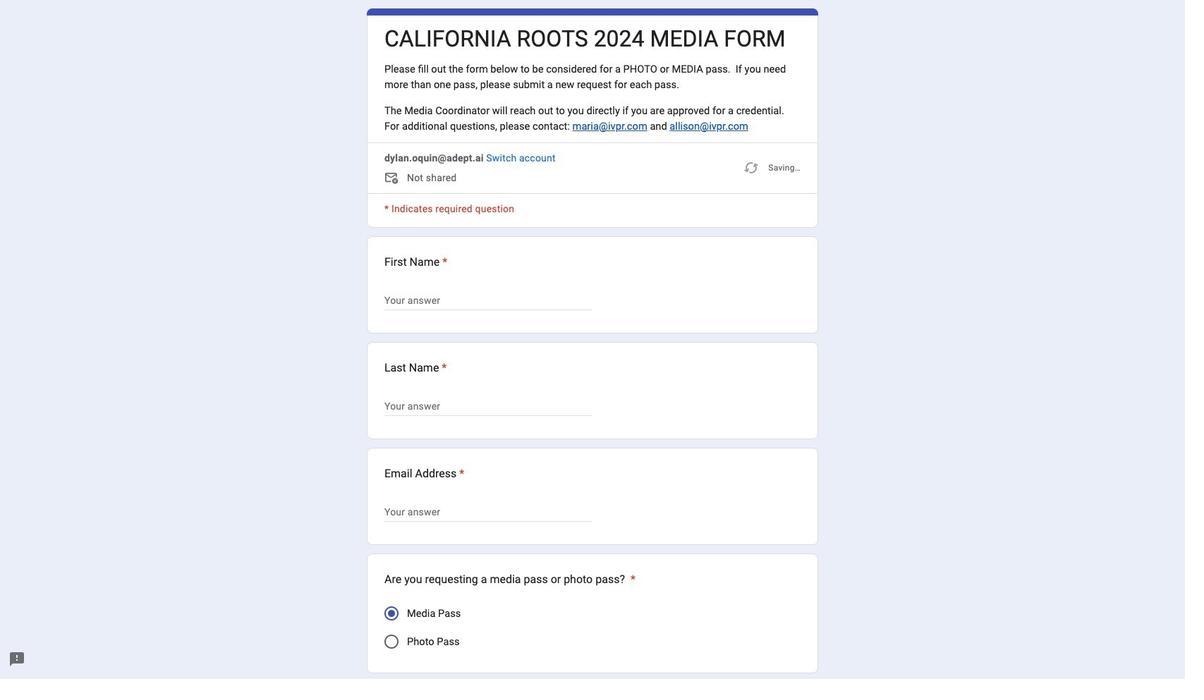 Task type: locate. For each thing, give the bounding box(es) containing it.
1 heading from the top
[[385, 25, 786, 53]]

None text field
[[385, 292, 593, 309]]

Media Pass radio
[[385, 607, 399, 621]]

status
[[743, 151, 801, 185]]

Photo Pass radio
[[385, 635, 399, 649]]

required question element for 3rd "heading" from the bottom of the page
[[439, 360, 447, 377]]

your email and google account are not part of your response image
[[385, 171, 407, 188], [385, 171, 402, 188]]

5 heading from the top
[[385, 572, 636, 588]]

photo pass image
[[385, 635, 399, 649]]

required question element for 1st "heading" from the bottom of the page
[[628, 572, 636, 588]]

None text field
[[385, 398, 593, 415], [385, 504, 593, 521], [385, 398, 593, 415], [385, 504, 593, 521]]

heading
[[385, 25, 786, 53], [385, 254, 448, 271], [385, 360, 447, 377], [385, 466, 465, 483], [385, 572, 636, 588]]

list
[[367, 236, 819, 680]]

media pass image
[[388, 610, 395, 617]]

required question element
[[440, 254, 448, 271], [439, 360, 447, 377], [457, 466, 465, 483], [628, 572, 636, 588]]

report a problem to google image
[[8, 652, 25, 668]]



Task type: vqa. For each thing, say whether or not it's contained in the screenshot.
'SUMMARY' on the left
no



Task type: describe. For each thing, give the bounding box(es) containing it.
3 heading from the top
[[385, 360, 447, 377]]

4 heading from the top
[[385, 466, 465, 483]]

2 heading from the top
[[385, 254, 448, 271]]

required question element for 4th "heading"
[[457, 466, 465, 483]]

required question element for fourth "heading" from the bottom of the page
[[440, 254, 448, 271]]



